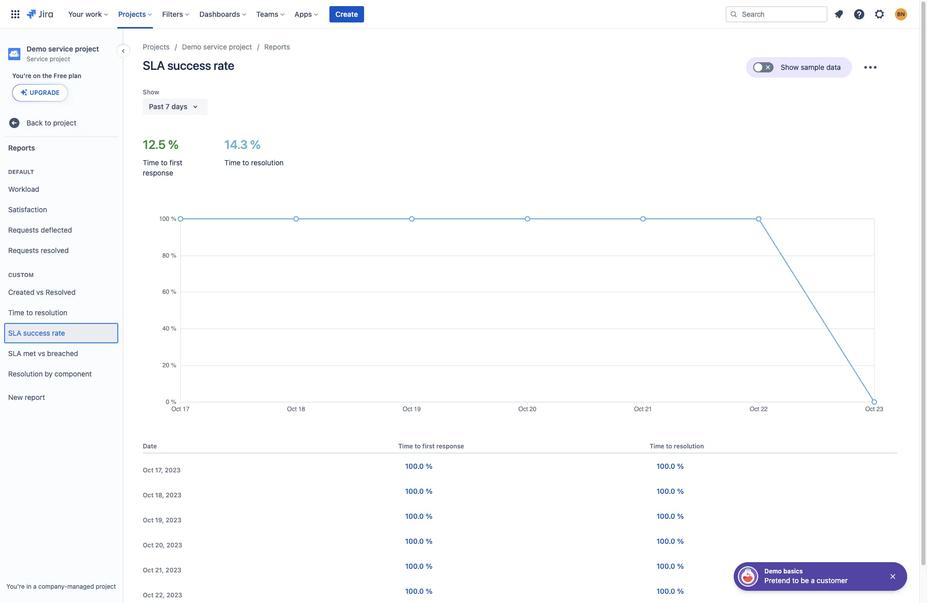 Task type: vqa. For each thing, say whether or not it's contained in the screenshot.
this
no



Task type: describe. For each thing, give the bounding box(es) containing it.
resolution
[[8, 369, 43, 378]]

show sample data
[[781, 63, 841, 71]]

you're in a company-managed project
[[6, 583, 116, 590]]

requests resolved
[[8, 246, 69, 254]]

basics
[[784, 567, 803, 575]]

time to resolution inside time to resolution "link"
[[8, 308, 67, 317]]

your
[[68, 9, 84, 18]]

dashboards
[[200, 9, 240, 18]]

new
[[8, 393, 23, 401]]

oct 18, 2023
[[143, 491, 182, 499]]

create button
[[330, 6, 364, 22]]

satisfaction link
[[4, 200, 118, 220]]

you're for you're in a company-managed project
[[6, 583, 25, 590]]

you're for you're on the free plan
[[12, 72, 31, 80]]

dashboards button
[[196, 6, 250, 22]]

19,
[[155, 516, 164, 524]]

be
[[801, 576, 809, 585]]

reports link
[[264, 41, 290, 53]]

back to project link
[[4, 113, 118, 133]]

0 vertical spatial resolution
[[251, 158, 284, 167]]

1 vertical spatial vs
[[38, 349, 45, 358]]

satisfaction
[[8, 205, 47, 214]]

component
[[55, 369, 92, 378]]

upgrade button
[[13, 85, 67, 101]]

first for 12.5 %
[[170, 158, 182, 167]]

created vs resolved link
[[4, 282, 118, 303]]

17,
[[155, 466, 163, 474]]

response for 12.5 %
[[143, 168, 173, 177]]

0 horizontal spatial a
[[33, 583, 37, 590]]

resolved
[[46, 288, 76, 296]]

demo service project link
[[182, 41, 252, 53]]

requests for requests resolved
[[8, 246, 39, 254]]

Search field
[[726, 6, 828, 22]]

on
[[33, 72, 41, 80]]

demo for demo basics pretend to be a customer
[[765, 567, 782, 575]]

report
[[25, 393, 45, 401]]

oct for oct 19, 2023
[[143, 516, 154, 524]]

service for demo service project
[[203, 42, 227, 51]]

20,
[[155, 541, 165, 549]]

14.3 %
[[224, 137, 261, 152]]

teams button
[[253, 6, 289, 22]]

demo basics pretend to be a customer
[[765, 567, 848, 585]]

customer
[[817, 576, 848, 585]]

2023 for oct 21, 2023
[[166, 566, 181, 574]]

sla for sla met vs breached link
[[8, 349, 21, 358]]

teams
[[256, 9, 278, 18]]

show for show sample data
[[781, 63, 799, 71]]

time to first response for date
[[398, 442, 464, 450]]

1 horizontal spatial rate
[[214, 58, 234, 72]]

projects for projects link
[[143, 42, 170, 51]]

time for 12.5 %
[[143, 158, 159, 167]]

appswitcher icon image
[[9, 8, 21, 20]]

help image
[[854, 8, 866, 20]]

the
[[42, 72, 52, 80]]

project for demo service project service project
[[75, 44, 99, 53]]

days
[[172, 102, 187, 111]]

your work
[[68, 9, 102, 18]]

your work button
[[65, 6, 112, 22]]

default
[[8, 168, 34, 175]]

created vs resolved
[[8, 288, 76, 296]]

success inside sla success rate link
[[23, 328, 50, 337]]

service
[[27, 55, 48, 63]]

2 horizontal spatial resolution
[[674, 442, 704, 450]]

0 vertical spatial sla
[[143, 58, 165, 72]]

resolution by component
[[8, 369, 92, 378]]

demo for demo service project
[[182, 42, 201, 51]]

filters
[[162, 9, 183, 18]]

2023 for oct 19, 2023
[[166, 516, 182, 524]]

to inside demo basics pretend to be a customer
[[793, 576, 799, 585]]

apps button
[[292, 6, 322, 22]]

0 vertical spatial sla success rate
[[143, 58, 234, 72]]

12.5 %
[[143, 137, 179, 152]]

sla met vs breached
[[8, 349, 78, 358]]

rate inside custom 'group'
[[52, 328, 65, 337]]

past 7 days button
[[143, 98, 208, 115]]

default group
[[4, 158, 118, 264]]

date
[[143, 442, 157, 450]]

sla success rate link
[[4, 323, 118, 343]]

14.3
[[224, 137, 248, 152]]

projects button
[[115, 6, 156, 22]]

2 vertical spatial time to resolution
[[650, 442, 704, 450]]

free
[[54, 72, 67, 80]]

show for show
[[143, 88, 159, 96]]

filters button
[[159, 6, 193, 22]]

past
[[149, 102, 164, 111]]

oct 21, 2023
[[143, 566, 181, 574]]

2023 for oct 18, 2023
[[166, 491, 182, 499]]

7
[[166, 102, 170, 111]]

you're on the free plan
[[12, 72, 81, 80]]

by
[[45, 369, 53, 378]]

work
[[85, 9, 102, 18]]

12.5
[[143, 137, 166, 152]]

oct 22, 2023
[[143, 591, 182, 599]]

21,
[[155, 566, 164, 574]]



Task type: locate. For each thing, give the bounding box(es) containing it.
0 horizontal spatial reports
[[8, 143, 35, 152]]

1 horizontal spatial demo
[[182, 42, 201, 51]]

you're left the "in"
[[6, 583, 25, 590]]

3 oct from the top
[[143, 516, 154, 524]]

upgrade
[[30, 89, 60, 97]]

demo service project service project
[[27, 44, 99, 63]]

sample
[[801, 63, 825, 71]]

search image
[[730, 10, 738, 18]]

time to first response for 12.5 %
[[143, 158, 182, 177]]

0 vertical spatial vs
[[36, 288, 44, 296]]

jira image
[[27, 8, 53, 20], [27, 8, 53, 20]]

demo up service
[[27, 44, 46, 53]]

1 vertical spatial rate
[[52, 328, 65, 337]]

rate down demo service project link
[[214, 58, 234, 72]]

managed
[[67, 583, 94, 590]]

vs right 'met'
[[38, 349, 45, 358]]

1 vertical spatial first
[[423, 442, 435, 450]]

projects for projects dropdown button
[[118, 9, 146, 18]]

0 vertical spatial projects
[[118, 9, 146, 18]]

past 7 days
[[149, 102, 187, 111]]

success down demo service project link
[[167, 58, 211, 72]]

company-
[[38, 583, 67, 590]]

requests for requests deflected
[[8, 225, 39, 234]]

a inside demo basics pretend to be a customer
[[811, 576, 815, 585]]

custom
[[8, 272, 34, 278]]

2023 for oct 22, 2023
[[167, 591, 182, 599]]

vs right created
[[36, 288, 44, 296]]

settings image
[[874, 8, 886, 20]]

demo inside demo service project link
[[182, 42, 201, 51]]

sla for sla success rate link
[[8, 328, 21, 337]]

oct left 17,
[[143, 466, 154, 474]]

sla
[[143, 58, 165, 72], [8, 328, 21, 337], [8, 349, 21, 358]]

new report link
[[4, 387, 118, 408]]

1 vertical spatial you're
[[6, 583, 25, 590]]

demo inside demo service project service project
[[27, 44, 46, 53]]

0 horizontal spatial success
[[23, 328, 50, 337]]

0 horizontal spatial time to resolution
[[8, 308, 67, 317]]

plan
[[69, 72, 81, 80]]

0 horizontal spatial resolution
[[35, 308, 67, 317]]

oct for oct 21, 2023
[[143, 566, 154, 574]]

0 horizontal spatial service
[[48, 44, 73, 53]]

100.0 %
[[405, 462, 433, 470], [657, 462, 684, 470], [405, 487, 433, 495], [657, 487, 684, 495], [405, 512, 433, 520], [657, 512, 684, 520], [405, 537, 433, 545], [657, 537, 684, 545], [405, 562, 433, 570], [657, 562, 684, 570], [405, 587, 433, 595], [657, 587, 684, 595]]

22,
[[155, 591, 165, 599]]

demo inside demo basics pretend to be a customer
[[765, 567, 782, 575]]

sla success rate inside custom 'group'
[[8, 328, 65, 337]]

sla up sla met vs breached
[[8, 328, 21, 337]]

1 horizontal spatial service
[[203, 42, 227, 51]]

demo up the pretend
[[765, 567, 782, 575]]

projects
[[118, 9, 146, 18], [143, 42, 170, 51]]

pretend
[[765, 576, 791, 585]]

100.0 % button
[[398, 458, 440, 474], [650, 458, 691, 474], [398, 483, 440, 499], [650, 483, 691, 499], [398, 508, 440, 524], [650, 508, 691, 524], [398, 533, 440, 549], [650, 533, 691, 549], [398, 558, 440, 574], [650, 558, 691, 574], [398, 583, 440, 599], [650, 583, 691, 599]]

projects down the 'filters'
[[143, 42, 170, 51]]

primary element
[[6, 0, 726, 28]]

oct for oct 22, 2023
[[143, 591, 154, 599]]

2 vertical spatial resolution
[[674, 442, 704, 450]]

deflected
[[41, 225, 72, 234]]

oct 17, 2023
[[143, 466, 181, 474]]

1 vertical spatial response
[[437, 442, 464, 450]]

custom group
[[4, 261, 118, 387]]

1 horizontal spatial sla success rate
[[143, 58, 234, 72]]

project
[[229, 42, 252, 51], [75, 44, 99, 53], [50, 55, 70, 63], [53, 118, 76, 127], [96, 583, 116, 590]]

sla inside sla met vs breached link
[[8, 349, 21, 358]]

0 horizontal spatial response
[[143, 168, 173, 177]]

back
[[27, 118, 43, 127]]

sla success rate down demo service project link
[[143, 58, 234, 72]]

project up plan
[[75, 44, 99, 53]]

1 vertical spatial sla
[[8, 328, 21, 337]]

0 vertical spatial success
[[167, 58, 211, 72]]

time to resolution link
[[4, 303, 118, 323]]

create
[[336, 9, 358, 18]]

0 vertical spatial requests
[[8, 225, 39, 234]]

notifications image
[[833, 8, 845, 20]]

2023 right 20, at bottom left
[[167, 541, 182, 549]]

you're left on
[[12, 72, 31, 80]]

demo right projects link
[[182, 42, 201, 51]]

workload
[[8, 185, 39, 193]]

2023 right 17,
[[165, 466, 181, 474]]

project left reports link
[[229, 42, 252, 51]]

more image
[[863, 59, 879, 76]]

created
[[8, 288, 34, 296]]

requests resolved link
[[4, 240, 118, 261]]

service inside demo service project service project
[[48, 44, 73, 53]]

2 oct from the top
[[143, 491, 154, 499]]

new report
[[8, 393, 45, 401]]

projects link
[[143, 41, 170, 53]]

banner
[[0, 0, 920, 29]]

resolution by component link
[[4, 364, 118, 384]]

2023
[[165, 466, 181, 474], [166, 491, 182, 499], [166, 516, 182, 524], [167, 541, 182, 549], [166, 566, 181, 574], [167, 591, 182, 599]]

2 vertical spatial sla
[[8, 349, 21, 358]]

1 horizontal spatial success
[[167, 58, 211, 72]]

18,
[[155, 491, 164, 499]]

demo service project
[[182, 42, 252, 51]]

1 vertical spatial success
[[23, 328, 50, 337]]

workload link
[[4, 179, 118, 200]]

time inside "link"
[[8, 308, 24, 317]]

close image
[[889, 572, 897, 581]]

requests deflected
[[8, 225, 72, 234]]

0 horizontal spatial rate
[[52, 328, 65, 337]]

2023 for oct 17, 2023
[[165, 466, 181, 474]]

oct for oct 17, 2023
[[143, 466, 154, 474]]

requests up custom
[[8, 246, 39, 254]]

1 oct from the top
[[143, 466, 154, 474]]

0 vertical spatial reports
[[264, 42, 290, 51]]

time to first response
[[143, 158, 182, 177], [398, 442, 464, 450]]

projects inside dropdown button
[[118, 9, 146, 18]]

0 vertical spatial time to resolution
[[224, 158, 284, 167]]

oct left 22,
[[143, 591, 154, 599]]

service up free
[[48, 44, 73, 53]]

you're
[[12, 72, 31, 80], [6, 583, 25, 590]]

1 horizontal spatial time to resolution
[[224, 158, 284, 167]]

success up sla met vs breached
[[23, 328, 50, 337]]

resolved
[[41, 246, 69, 254]]

sla success rate
[[143, 58, 234, 72], [8, 328, 65, 337]]

time for 14.3 %
[[224, 158, 241, 167]]

resolution
[[251, 158, 284, 167], [35, 308, 67, 317], [674, 442, 704, 450]]

requests deflected link
[[4, 220, 118, 240]]

oct left 21,
[[143, 566, 154, 574]]

success
[[167, 58, 211, 72], [23, 328, 50, 337]]

6 oct from the top
[[143, 591, 154, 599]]

1 vertical spatial requests
[[8, 246, 39, 254]]

1 horizontal spatial resolution
[[251, 158, 284, 167]]

to
[[45, 118, 51, 127], [161, 158, 168, 167], [243, 158, 249, 167], [26, 308, 33, 317], [415, 442, 421, 450], [666, 442, 673, 450], [793, 576, 799, 585]]

0 horizontal spatial first
[[170, 158, 182, 167]]

oct left 18,
[[143, 491, 154, 499]]

0 horizontal spatial demo
[[27, 44, 46, 53]]

1 vertical spatial resolution
[[35, 308, 67, 317]]

time
[[143, 158, 159, 167], [224, 158, 241, 167], [8, 308, 24, 317], [398, 442, 413, 450], [650, 442, 665, 450]]

2 horizontal spatial time to resolution
[[650, 442, 704, 450]]

1 vertical spatial time to resolution
[[8, 308, 67, 317]]

1 vertical spatial show
[[143, 88, 159, 96]]

in
[[26, 583, 31, 590]]

1 horizontal spatial time to first response
[[398, 442, 464, 450]]

requests
[[8, 225, 39, 234], [8, 246, 39, 254]]

project right managed
[[96, 583, 116, 590]]

rate down time to resolution "link"
[[52, 328, 65, 337]]

0 vertical spatial rate
[[214, 58, 234, 72]]

2023 right 19,
[[166, 516, 182, 524]]

project up free
[[50, 55, 70, 63]]

sla inside sla success rate link
[[8, 328, 21, 337]]

oct for oct 18, 2023
[[143, 491, 154, 499]]

show up past
[[143, 88, 159, 96]]

reports up default
[[8, 143, 35, 152]]

vs
[[36, 288, 44, 296], [38, 349, 45, 358]]

time to resolution
[[224, 158, 284, 167], [8, 308, 67, 317], [650, 442, 704, 450]]

0 vertical spatial first
[[170, 158, 182, 167]]

2023 right 21,
[[166, 566, 181, 574]]

0 horizontal spatial show
[[143, 88, 159, 96]]

0 vertical spatial you're
[[12, 72, 31, 80]]

2023 right 22,
[[167, 591, 182, 599]]

reports down teams dropdown button
[[264, 42, 290, 51]]

1 requests from the top
[[8, 225, 39, 234]]

oct 19, 2023
[[143, 516, 182, 524]]

met
[[23, 349, 36, 358]]

demo for demo service project service project
[[27, 44, 46, 53]]

a right the "in"
[[33, 583, 37, 590]]

2023 for oct 20, 2023
[[167, 541, 182, 549]]

service for demo service project service project
[[48, 44, 73, 53]]

5 oct from the top
[[143, 566, 154, 574]]

1 vertical spatial projects
[[143, 42, 170, 51]]

oct for oct 20, 2023
[[143, 541, 154, 549]]

100.0
[[405, 462, 424, 470], [657, 462, 676, 470], [405, 487, 424, 495], [657, 487, 676, 495], [405, 512, 424, 520], [657, 512, 676, 520], [405, 537, 424, 545], [657, 537, 676, 545], [405, 562, 424, 570], [657, 562, 676, 570], [405, 587, 424, 595], [657, 587, 676, 595]]

1 horizontal spatial show
[[781, 63, 799, 71]]

1 horizontal spatial a
[[811, 576, 815, 585]]

service down dashboards
[[203, 42, 227, 51]]

sla success rate up sla met vs breached
[[8, 328, 65, 337]]

0 vertical spatial show
[[781, 63, 799, 71]]

1 vertical spatial reports
[[8, 143, 35, 152]]

response for date
[[437, 442, 464, 450]]

0 vertical spatial time to first response
[[143, 158, 182, 177]]

requests down satisfaction
[[8, 225, 39, 234]]

project for demo service project
[[229, 42, 252, 51]]

a right "be"
[[811, 576, 815, 585]]

projects right work at the top left of page
[[118, 9, 146, 18]]

project for back to project
[[53, 118, 76, 127]]

show left "sample"
[[781, 63, 799, 71]]

data
[[827, 63, 841, 71]]

rate
[[214, 58, 234, 72], [52, 328, 65, 337]]

1 vertical spatial sla success rate
[[8, 328, 65, 337]]

breached
[[47, 349, 78, 358]]

2 requests from the top
[[8, 246, 39, 254]]

1 vertical spatial time to first response
[[398, 442, 464, 450]]

1 horizontal spatial reports
[[264, 42, 290, 51]]

%
[[168, 137, 179, 152], [250, 137, 261, 152], [426, 462, 433, 470], [677, 462, 684, 470], [426, 487, 433, 495], [677, 487, 684, 495], [426, 512, 433, 520], [677, 512, 684, 520], [426, 537, 433, 545], [677, 537, 684, 545], [426, 562, 433, 570], [677, 562, 684, 570], [426, 587, 433, 595], [677, 587, 684, 595]]

2023 right 18,
[[166, 491, 182, 499]]

0 horizontal spatial time to first response
[[143, 158, 182, 177]]

0 vertical spatial response
[[143, 168, 173, 177]]

sla left 'met'
[[8, 349, 21, 358]]

1 horizontal spatial first
[[423, 442, 435, 450]]

apps
[[295, 9, 312, 18]]

project right back
[[53, 118, 76, 127]]

time for date
[[398, 442, 413, 450]]

0 horizontal spatial sla success rate
[[8, 328, 65, 337]]

oct left 19,
[[143, 516, 154, 524]]

4 oct from the top
[[143, 541, 154, 549]]

to inside "link"
[[26, 308, 33, 317]]

oct left 20, at bottom left
[[143, 541, 154, 549]]

oct 20, 2023
[[143, 541, 182, 549]]

resolution inside "link"
[[35, 308, 67, 317]]

sla met vs breached link
[[4, 343, 118, 364]]

1 horizontal spatial response
[[437, 442, 464, 450]]

sla down projects link
[[143, 58, 165, 72]]

demo
[[182, 42, 201, 51], [27, 44, 46, 53], [765, 567, 782, 575]]

2 horizontal spatial demo
[[765, 567, 782, 575]]

back to project
[[27, 118, 76, 127]]

first for date
[[423, 442, 435, 450]]

your profile and settings image
[[895, 8, 908, 20]]

banner containing your work
[[0, 0, 920, 29]]



